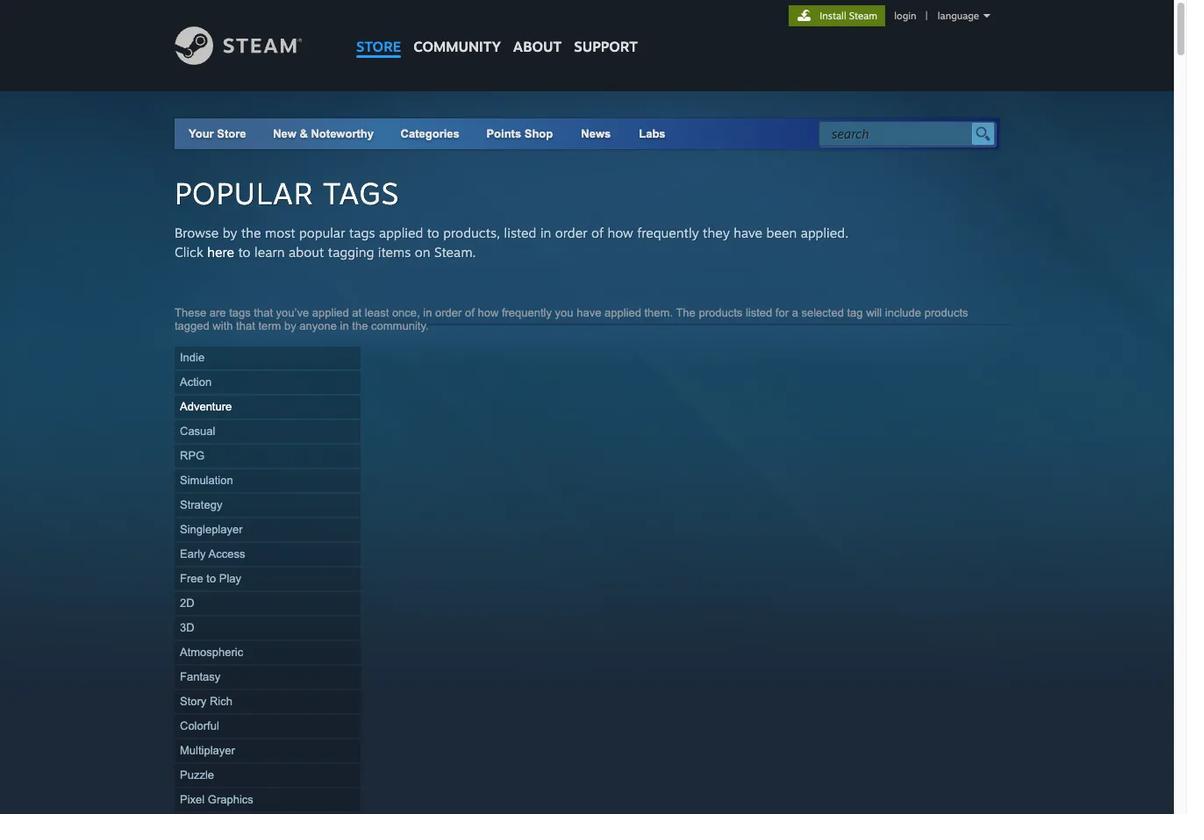 Task type: vqa. For each thing, say whether or not it's contained in the screenshot.
LINK TO THE STEAM HOMEPAGE image
no



Task type: describe. For each thing, give the bounding box(es) containing it.
of inside these are tags that you've applied at least once, in order of how frequently you have applied them. the products listed for a selected tag will include products tagged with that term by anyone in the community.
[[465, 306, 474, 319]]

least
[[365, 306, 389, 319]]

once,
[[392, 306, 420, 319]]

login
[[894, 10, 916, 22]]

these
[[175, 306, 206, 319]]

story
[[180, 695, 206, 708]]

your
[[189, 127, 214, 140]]

community.
[[371, 319, 429, 333]]

singleplayer
[[180, 523, 243, 536]]

your store link
[[189, 127, 246, 140]]

categories link
[[401, 127, 460, 140]]

rich
[[210, 695, 232, 708]]

have inside these are tags that you've applied at least once, in order of how frequently you have applied them. the products listed for a selected tag will include products tagged with that term by anyone in the community.
[[577, 306, 601, 319]]

how inside browse by the most popular tags applied to products, listed in order of how frequently they have been applied. click here to learn about tagging items on steam.
[[608, 225, 633, 241]]

strategy
[[180, 498, 222, 511]]

frequently inside these are tags that you've applied at least once, in order of how frequently you have applied them. the products listed for a selected tag will include products tagged with that term by anyone in the community.
[[502, 306, 552, 319]]

steam
[[849, 10, 877, 22]]

term
[[258, 319, 281, 333]]

noteworthy
[[311, 127, 374, 140]]

been
[[766, 225, 797, 241]]

at
[[352, 306, 362, 319]]

1 products from the left
[[699, 306, 742, 319]]

order inside browse by the most popular tags applied to products, listed in order of how frequently they have been applied. click here to learn about tagging items on steam.
[[555, 225, 587, 241]]

shop
[[524, 127, 553, 140]]

points shop link
[[472, 118, 567, 149]]

login link
[[891, 10, 920, 22]]

install
[[820, 10, 846, 22]]

install steam link
[[789, 5, 885, 26]]

search text field
[[832, 123, 968, 146]]

news
[[581, 127, 611, 140]]

pixel graphics
[[180, 793, 253, 806]]

popular tags
[[175, 175, 399, 211]]

2d
[[180, 597, 194, 610]]

points
[[486, 127, 521, 140]]

your store
[[189, 127, 246, 140]]

language
[[938, 10, 979, 22]]

anyone
[[299, 319, 337, 333]]

include
[[885, 306, 921, 319]]

points shop
[[486, 127, 553, 140]]

multiplayer
[[180, 744, 235, 757]]

1 horizontal spatial in
[[423, 306, 432, 319]]

browse by the most popular tags applied to products, listed in order of how frequently they have been applied. click here to learn about tagging items on steam.
[[175, 225, 849, 261]]

support link
[[568, 0, 644, 60]]

applied.
[[801, 225, 849, 241]]

new
[[273, 127, 296, 140]]

|
[[925, 10, 928, 22]]

will
[[866, 306, 882, 319]]

new & noteworthy link
[[273, 127, 374, 140]]

colorful
[[180, 719, 219, 733]]

the
[[676, 306, 696, 319]]

that left you've
[[254, 306, 273, 319]]

3d
[[180, 621, 194, 634]]

early access
[[180, 547, 245, 561]]

by inside browse by the most popular tags applied to products, listed in order of how frequently they have been applied. click here to learn about tagging items on steam.
[[223, 225, 237, 241]]

listed inside these are tags that you've applied at least once, in order of how frequently you have applied them. the products listed for a selected tag will include products tagged with that term by anyone in the community.
[[746, 306, 772, 319]]

frequently inside browse by the most popular tags applied to products, listed in order of how frequently they have been applied. click here to learn about tagging items on steam.
[[637, 225, 699, 241]]

have inside browse by the most popular tags applied to products, listed in order of how frequently they have been applied. click here to learn about tagging items on steam.
[[734, 225, 762, 241]]

popular
[[299, 225, 345, 241]]

0 vertical spatial to
[[427, 225, 439, 241]]

here link
[[207, 244, 234, 261]]

products,
[[443, 225, 500, 241]]

store
[[356, 38, 401, 55]]

tags inside browse by the most popular tags applied to products, listed in order of how frequently they have been applied. click here to learn about tagging items on steam.
[[349, 225, 375, 241]]

about
[[513, 38, 562, 55]]

you
[[555, 306, 573, 319]]

puzzle
[[180, 769, 214, 782]]

news link
[[567, 118, 625, 149]]



Task type: locate. For each thing, give the bounding box(es) containing it.
applied up 'items'
[[379, 225, 423, 241]]

action
[[180, 376, 212, 389]]

browse
[[175, 225, 219, 241]]

frequently left you
[[502, 306, 552, 319]]

frequently left they
[[637, 225, 699, 241]]

have
[[734, 225, 762, 241], [577, 306, 601, 319]]

0 vertical spatial by
[[223, 225, 237, 241]]

1 horizontal spatial have
[[734, 225, 762, 241]]

play
[[219, 572, 241, 585]]

1 horizontal spatial to
[[238, 244, 251, 261]]

1 vertical spatial have
[[577, 306, 601, 319]]

1 vertical spatial listed
[[746, 306, 772, 319]]

0 horizontal spatial of
[[465, 306, 474, 319]]

for
[[775, 306, 789, 319]]

that right with
[[236, 319, 255, 333]]

that
[[254, 306, 273, 319], [236, 319, 255, 333]]

store
[[217, 127, 246, 140]]

free
[[180, 572, 203, 585]]

tagged
[[175, 319, 209, 333]]

1 vertical spatial frequently
[[502, 306, 552, 319]]

steam.
[[434, 244, 476, 261]]

0 horizontal spatial how
[[478, 306, 499, 319]]

1 vertical spatial to
[[238, 244, 251, 261]]

here
[[207, 244, 234, 261]]

1 horizontal spatial of
[[591, 225, 604, 241]]

community
[[413, 38, 501, 55]]

the up the 'learn'
[[241, 225, 261, 241]]

by up here
[[223, 225, 237, 241]]

1 vertical spatial by
[[284, 319, 296, 333]]

community link
[[407, 0, 507, 64]]

with
[[213, 319, 233, 333]]

products right 'include'
[[924, 306, 968, 319]]

1 horizontal spatial frequently
[[637, 225, 699, 241]]

0 horizontal spatial order
[[435, 306, 462, 319]]

in left at on the left of the page
[[340, 319, 349, 333]]

items
[[378, 244, 411, 261]]

0 horizontal spatial by
[[223, 225, 237, 241]]

new & noteworthy
[[273, 127, 374, 140]]

the
[[241, 225, 261, 241], [352, 319, 368, 333]]

have right they
[[734, 225, 762, 241]]

indie
[[180, 351, 205, 364]]

0 horizontal spatial to
[[206, 572, 216, 585]]

products right the
[[699, 306, 742, 319]]

0 horizontal spatial listed
[[504, 225, 536, 241]]

0 vertical spatial listed
[[504, 225, 536, 241]]

atmospheric
[[180, 646, 243, 659]]

about link
[[507, 0, 568, 60]]

early
[[180, 547, 206, 561]]

1 horizontal spatial order
[[555, 225, 587, 241]]

the inside browse by the most popular tags applied to products, listed in order of how frequently they have been applied. click here to learn about tagging items on steam.
[[241, 225, 261, 241]]

0 horizontal spatial applied
[[312, 306, 349, 319]]

to right here
[[238, 244, 251, 261]]

0 horizontal spatial tags
[[229, 306, 251, 319]]

1 horizontal spatial listed
[[746, 306, 772, 319]]

listed inside browse by the most popular tags applied to products, listed in order of how frequently they have been applied. click here to learn about tagging items on steam.
[[504, 225, 536, 241]]

1 vertical spatial order
[[435, 306, 462, 319]]

labs link
[[625, 118, 680, 149]]

2 horizontal spatial in
[[540, 225, 551, 241]]

1 horizontal spatial how
[[608, 225, 633, 241]]

0 vertical spatial frequently
[[637, 225, 699, 241]]

0 horizontal spatial have
[[577, 306, 601, 319]]

by inside these are tags that you've applied at least once, in order of how frequently you have applied them. the products listed for a selected tag will include products tagged with that term by anyone in the community.
[[284, 319, 296, 333]]

tags inside these are tags that you've applied at least once, in order of how frequently you have applied them. the products listed for a selected tag will include products tagged with that term by anyone in the community.
[[229, 306, 251, 319]]

in
[[540, 225, 551, 241], [423, 306, 432, 319], [340, 319, 349, 333]]

applied
[[379, 225, 423, 241], [312, 306, 349, 319], [604, 306, 641, 319]]

login | language
[[894, 10, 979, 22]]

of
[[591, 225, 604, 241], [465, 306, 474, 319]]

by
[[223, 225, 237, 241], [284, 319, 296, 333]]

rpg
[[180, 449, 205, 462]]

listed right products,
[[504, 225, 536, 241]]

on
[[415, 244, 430, 261]]

store link
[[350, 0, 407, 64]]

1 vertical spatial how
[[478, 306, 499, 319]]

have right you
[[577, 306, 601, 319]]

tags
[[323, 175, 399, 211]]

order
[[555, 225, 587, 241], [435, 306, 462, 319]]

selected
[[801, 306, 844, 319]]

tag
[[847, 306, 863, 319]]

1 horizontal spatial tags
[[349, 225, 375, 241]]

0 vertical spatial how
[[608, 225, 633, 241]]

2 horizontal spatial applied
[[604, 306, 641, 319]]

of inside browse by the most popular tags applied to products, listed in order of how frequently they have been applied. click here to learn about tagging items on steam.
[[591, 225, 604, 241]]

most
[[265, 225, 295, 241]]

1 vertical spatial tags
[[229, 306, 251, 319]]

0 vertical spatial order
[[555, 225, 587, 241]]

applied left at on the left of the page
[[312, 306, 349, 319]]

0 horizontal spatial products
[[699, 306, 742, 319]]

1 horizontal spatial products
[[924, 306, 968, 319]]

by right "term"
[[284, 319, 296, 333]]

0 vertical spatial of
[[591, 225, 604, 241]]

1 vertical spatial the
[[352, 319, 368, 333]]

0 vertical spatial tags
[[349, 225, 375, 241]]

adventure
[[180, 400, 232, 413]]

to left play
[[206, 572, 216, 585]]

them.
[[644, 306, 673, 319]]

in inside browse by the most popular tags applied to products, listed in order of how frequently they have been applied. click here to learn about tagging items on steam.
[[540, 225, 551, 241]]

tags up tagging
[[349, 225, 375, 241]]

fantasy
[[180, 670, 220, 683]]

2 products from the left
[[924, 306, 968, 319]]

2 horizontal spatial to
[[427, 225, 439, 241]]

they
[[703, 225, 730, 241]]

order up you
[[555, 225, 587, 241]]

1 vertical spatial of
[[465, 306, 474, 319]]

pixel
[[180, 793, 205, 806]]

applied inside browse by the most popular tags applied to products, listed in order of how frequently they have been applied. click here to learn about tagging items on steam.
[[379, 225, 423, 241]]

graphics
[[208, 793, 253, 806]]

categories
[[401, 127, 460, 140]]

to up on
[[427, 225, 439, 241]]

you've
[[276, 306, 309, 319]]

1 horizontal spatial the
[[352, 319, 368, 333]]

listed left for on the right of the page
[[746, 306, 772, 319]]

labs
[[639, 127, 666, 140]]

free to play
[[180, 572, 241, 585]]

about
[[289, 244, 324, 261]]

0 vertical spatial the
[[241, 225, 261, 241]]

0 horizontal spatial the
[[241, 225, 261, 241]]

these are tags that you've applied at least once, in order of how frequently you have applied them. the products listed for a selected tag will include products tagged with that term by anyone in the community.
[[175, 306, 968, 333]]

the inside these are tags that you've applied at least once, in order of how frequently you have applied them. the products listed for a selected tag will include products tagged with that term by anyone in the community.
[[352, 319, 368, 333]]

casual
[[180, 425, 215, 438]]

learn
[[254, 244, 285, 261]]

0 vertical spatial have
[[734, 225, 762, 241]]

simulation
[[180, 474, 233, 487]]

tagging
[[328, 244, 374, 261]]

support
[[574, 38, 638, 55]]

install steam
[[820, 10, 877, 22]]

products
[[699, 306, 742, 319], [924, 306, 968, 319]]

order right once,
[[435, 306, 462, 319]]

listed
[[504, 225, 536, 241], [746, 306, 772, 319]]

in right products,
[[540, 225, 551, 241]]

the left community.
[[352, 319, 368, 333]]

0 horizontal spatial frequently
[[502, 306, 552, 319]]

applied left them.
[[604, 306, 641, 319]]

how inside these are tags that you've applied at least once, in order of how frequently you have applied them. the products listed for a selected tag will include products tagged with that term by anyone in the community.
[[478, 306, 499, 319]]

1 horizontal spatial by
[[284, 319, 296, 333]]

order inside these are tags that you've applied at least once, in order of how frequently you have applied them. the products listed for a selected tag will include products tagged with that term by anyone in the community.
[[435, 306, 462, 319]]

a
[[792, 306, 798, 319]]

to
[[427, 225, 439, 241], [238, 244, 251, 261], [206, 572, 216, 585]]

in right once,
[[423, 306, 432, 319]]

0 horizontal spatial in
[[340, 319, 349, 333]]

story rich
[[180, 695, 232, 708]]

tags right the are
[[229, 306, 251, 319]]

are
[[209, 306, 226, 319]]

frequently
[[637, 225, 699, 241], [502, 306, 552, 319]]

1 horizontal spatial applied
[[379, 225, 423, 241]]

&
[[300, 127, 308, 140]]

click
[[175, 244, 203, 261]]

popular
[[175, 175, 313, 211]]

access
[[208, 547, 245, 561]]

2 vertical spatial to
[[206, 572, 216, 585]]



